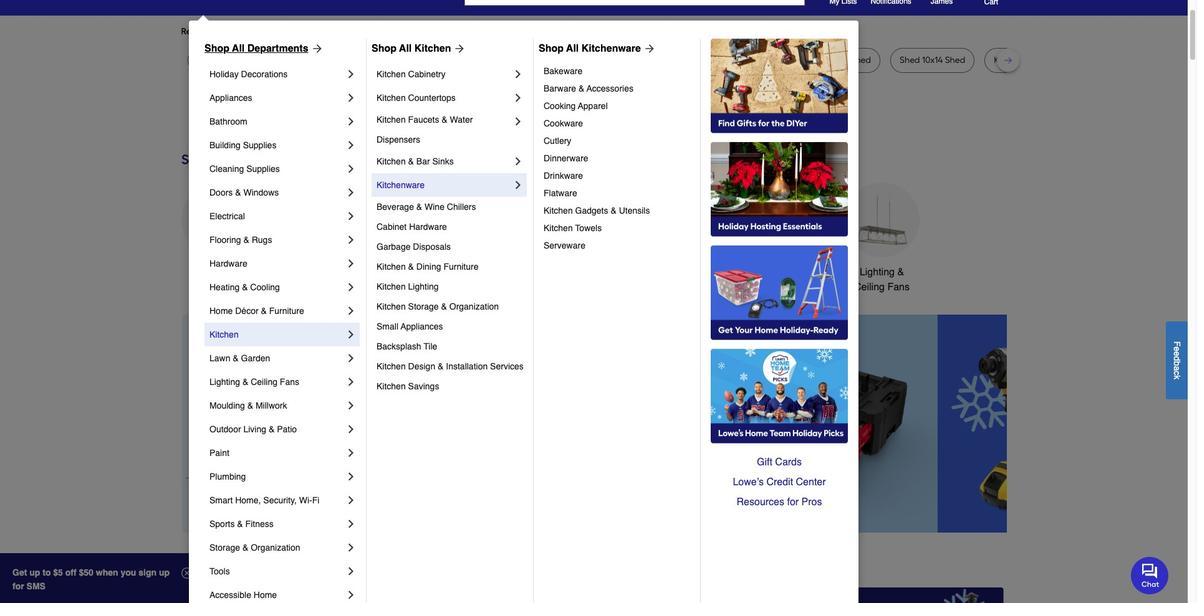 Task type: vqa. For each thing, say whether or not it's contained in the screenshot.
the Cleaning Supplies "LINK"
yes



Task type: locate. For each thing, give the bounding box(es) containing it.
kitchen inside the kitchen faucets & water dispensers
[[377, 115, 406, 125]]

smart inside button
[[759, 267, 786, 278]]

outdoor
[[209, 425, 241, 435]]

doors
[[209, 188, 233, 198]]

supplies inside "cleaning supplies" link
[[246, 164, 280, 174]]

0 vertical spatial storage
[[408, 302, 439, 312]]

organization down sports & fitness link
[[251, 543, 300, 553]]

0 vertical spatial furniture
[[444, 262, 478, 272]]

e up b
[[1172, 351, 1182, 356]]

2 horizontal spatial home
[[789, 267, 815, 278]]

2 horizontal spatial lighting
[[860, 267, 895, 278]]

sign
[[139, 568, 157, 578]]

1 vertical spatial fans
[[280, 377, 299, 387]]

faucets inside the kitchen faucets & water dispensers
[[408, 115, 439, 125]]

all for kitchen
[[399, 43, 412, 54]]

chevron right image for accessible home
[[345, 589, 357, 602]]

countertops
[[408, 93, 456, 103]]

kitchen for kitchen & dining furniture
[[377, 262, 406, 272]]

more inside more suggestions for you link
[[319, 26, 340, 37]]

shop up 'toilet'
[[539, 43, 564, 54]]

0 horizontal spatial fans
[[280, 377, 299, 387]]

1 shed from the left
[[733, 55, 753, 65]]

lowe's wishes you and your family a happy hanukkah. image
[[181, 105, 1007, 137]]

all down recommended searches for you
[[232, 43, 245, 54]]

appliances up "heating"
[[194, 267, 243, 278]]

doors & windows link
[[209, 181, 345, 205]]

supplies inside building supplies link
[[243, 140, 276, 150]]

None search field
[[464, 0, 805, 17]]

kitchen storage & organization
[[377, 302, 499, 312]]

chevron right image for storage & organization
[[345, 542, 357, 554]]

appliances up tile
[[401, 322, 443, 332]]

gadgets
[[575, 206, 608, 216]]

kitchen down kitchen cabinetry on the top left
[[377, 93, 406, 103]]

paint link
[[209, 441, 345, 465]]

shop all departments link
[[205, 41, 323, 56]]

christmas decorations
[[381, 267, 435, 293]]

building supplies
[[209, 140, 276, 150]]

chevron right image for outdoor living & patio
[[345, 423, 357, 436]]

kitchen down garbage
[[377, 262, 406, 272]]

arrow right image
[[308, 42, 323, 55], [451, 42, 466, 55], [984, 424, 996, 436]]

0 vertical spatial kitchenware
[[582, 43, 641, 54]]

kitchen up dispensers
[[377, 115, 406, 125]]

electrical
[[209, 211, 245, 221]]

kitchen lighting
[[377, 282, 439, 292]]

0 horizontal spatial all
[[232, 43, 245, 54]]

chevron right image for hardware
[[345, 258, 357, 270]]

for
[[282, 26, 293, 37], [392, 26, 404, 37], [787, 497, 799, 508], [12, 582, 24, 592]]

storage down sports
[[209, 543, 240, 553]]

0 horizontal spatial lighting & ceiling fans
[[209, 377, 299, 387]]

electrical link
[[209, 205, 345, 228]]

kitchen inside button
[[467, 267, 500, 278]]

1 vertical spatial lighting
[[408, 282, 439, 292]]

shop all kitchen
[[372, 43, 451, 54]]

chevron right image for heating & cooling
[[345, 281, 357, 294]]

kitchen down christmas
[[377, 282, 406, 292]]

find gifts for the diyer. image
[[711, 39, 848, 133]]

lighting inside 'link'
[[408, 282, 439, 292]]

shed right 10x14
[[945, 55, 965, 65]]

up left to
[[29, 568, 40, 578]]

0 horizontal spatial organization
[[251, 543, 300, 553]]

3 all from the left
[[566, 43, 579, 54]]

1 vertical spatial lighting & ceiling fans
[[209, 377, 299, 387]]

0 horizontal spatial you
[[295, 26, 309, 37]]

1 shop from the left
[[205, 43, 229, 54]]

hardware down flooring
[[209, 259, 247, 269]]

f
[[1172, 341, 1182, 347]]

2 shop from the left
[[372, 43, 397, 54]]

1 vertical spatial home
[[209, 306, 233, 316]]

1 you from the left
[[295, 26, 309, 37]]

you up shop all kitchen
[[405, 26, 420, 37]]

1 vertical spatial appliances
[[194, 267, 243, 278]]

0 horizontal spatial shop
[[205, 43, 229, 54]]

arrow right image inside shop all departments link
[[308, 42, 323, 55]]

resources for pros
[[737, 497, 822, 508]]

fi
[[312, 496, 319, 506]]

2 shed from the left
[[851, 55, 871, 65]]

kitchen up small
[[377, 302, 406, 312]]

kitchen storage & organization link
[[377, 297, 524, 317]]

kitchen down garbage disposals link
[[467, 267, 500, 278]]

kitchen for kitchen towels
[[544, 223, 573, 233]]

2 you from the left
[[405, 26, 420, 37]]

chevron right image for kitchen faucets & water dispensers
[[512, 115, 524, 128]]

1 horizontal spatial ceiling
[[854, 282, 885, 293]]

b
[[1172, 361, 1182, 366]]

furniture for home décor & furniture
[[269, 306, 304, 316]]

savings
[[408, 382, 439, 392]]

cleaning supplies link
[[209, 157, 345, 181]]

0 vertical spatial organization
[[449, 302, 499, 312]]

1 vertical spatial organization
[[251, 543, 300, 553]]

dispensers
[[377, 135, 420, 145]]

hardware down "beverage & wine chillers"
[[409, 222, 447, 232]]

chevron right image for appliances
[[345, 92, 357, 104]]

kitchenware
[[582, 43, 641, 54], [377, 180, 425, 190]]

0 vertical spatial lighting & ceiling fans
[[854, 267, 910, 293]]

2 up from the left
[[159, 568, 170, 578]]

0 horizontal spatial ceiling
[[251, 377, 277, 387]]

0 vertical spatial smart
[[759, 267, 786, 278]]

furniture inside "link"
[[269, 306, 304, 316]]

kitchen left savings
[[377, 382, 406, 392]]

chevron right image for electrical
[[345, 210, 357, 223]]

0 horizontal spatial bathroom
[[209, 117, 247, 127]]

beverage
[[377, 202, 414, 212]]

chevron right image for building supplies
[[345, 139, 357, 152]]

up to 30 percent off select major appliances. plus, save up to an extra $750 on major appliances. image
[[0, 315, 490, 533]]

1 horizontal spatial up
[[159, 568, 170, 578]]

supplies up cleaning supplies
[[243, 140, 276, 150]]

kitchen for kitchen & bar sinks
[[377, 157, 406, 166]]

more left suggestions
[[319, 26, 340, 37]]

all up kitchen cabinetry on the top left
[[399, 43, 412, 54]]

1 horizontal spatial home
[[254, 590, 277, 600]]

1 horizontal spatial lighting & ceiling fans
[[854, 267, 910, 293]]

f e e d b a c k
[[1172, 341, 1182, 380]]

0 vertical spatial home
[[789, 267, 815, 278]]

appliances down holiday
[[209, 93, 252, 103]]

home inside button
[[789, 267, 815, 278]]

up to 25 percent off select small appliances. image
[[464, 588, 724, 604]]

3 shop from the left
[[539, 43, 564, 54]]

1 horizontal spatial organization
[[449, 302, 499, 312]]

resources for pros link
[[711, 493, 848, 513]]

furniture down the heating & cooling link
[[269, 306, 304, 316]]

storage
[[408, 302, 439, 312], [209, 543, 240, 553]]

2 e from the top
[[1172, 351, 1182, 356]]

0 horizontal spatial up
[[29, 568, 40, 578]]

chevron right image for tools
[[345, 566, 357, 578]]

lowe's credit center link
[[711, 473, 848, 493]]

kitchen for kitchen countertops
[[377, 93, 406, 103]]

all up bakeware
[[566, 43, 579, 54]]

furniture up kitchen lighting 'link'
[[444, 262, 478, 272]]

kitchen faucets
[[467, 267, 539, 278]]

0 horizontal spatial more
[[181, 555, 223, 575]]

gift cards
[[757, 457, 802, 468]]

off
[[65, 568, 76, 578]]

you for recommended searches for you
[[295, 26, 309, 37]]

1 e from the top
[[1172, 347, 1182, 351]]

1 horizontal spatial decorations
[[381, 282, 435, 293]]

4 shed from the left
[[945, 55, 965, 65]]

cards
[[775, 457, 802, 468]]

deals
[[278, 555, 325, 575]]

chat invite button image
[[1131, 557, 1169, 595]]

arrow right image inside shop all kitchen link
[[451, 42, 466, 55]]

shop down recommended
[[205, 43, 229, 54]]

1 up from the left
[[29, 568, 40, 578]]

holiday decorations
[[209, 69, 288, 79]]

1 horizontal spatial kitchenware
[[582, 43, 641, 54]]

toilet
[[540, 55, 561, 65]]

decorations down christmas
[[381, 282, 435, 293]]

resources
[[737, 497, 784, 508]]

chevron right image for doors & windows
[[345, 186, 357, 199]]

shed for shed
[[851, 55, 871, 65]]

1 horizontal spatial fans
[[887, 282, 910, 293]]

shed right storage
[[851, 55, 871, 65]]

kitchenware link
[[377, 173, 512, 197]]

0 horizontal spatial arrow right image
[[308, 42, 323, 55]]

0 vertical spatial supplies
[[243, 140, 276, 150]]

2 horizontal spatial all
[[566, 43, 579, 54]]

1 vertical spatial decorations
[[381, 282, 435, 293]]

kitchen down shop all kitchen
[[377, 69, 406, 79]]

design
[[408, 362, 435, 372]]

chevron right image for plumbing
[[345, 471, 357, 483]]

for down get
[[12, 582, 24, 592]]

chevron right image for kitchenware
[[512, 179, 524, 191]]

kitchen up serveware
[[544, 223, 573, 233]]

0 vertical spatial more
[[319, 26, 340, 37]]

kitchenware up bakeware link
[[582, 43, 641, 54]]

dinnerware
[[544, 153, 588, 163]]

barware
[[544, 84, 576, 94]]

up to 50 percent off select tools and accessories. image
[[490, 315, 1094, 533]]

utensils
[[619, 206, 650, 216]]

1 vertical spatial furniture
[[269, 306, 304, 316]]

0 vertical spatial faucets
[[408, 115, 439, 125]]

1 horizontal spatial more
[[319, 26, 340, 37]]

more suggestions for you link
[[319, 26, 430, 38]]

kitchen & dining furniture link
[[377, 257, 524, 277]]

2 all from the left
[[399, 43, 412, 54]]

up right the sign
[[159, 568, 170, 578]]

plumbing link
[[209, 465, 345, 489]]

shed left the "outdoor"
[[733, 55, 753, 65]]

get
[[12, 568, 27, 578]]

kitchen faucets & water dispensers link
[[377, 110, 512, 150]]

installation
[[446, 362, 488, 372]]

1 horizontal spatial furniture
[[444, 262, 478, 272]]

you
[[295, 26, 309, 37], [405, 26, 420, 37]]

3 shed from the left
[[900, 55, 920, 65]]

kitchen down backsplash
[[377, 362, 406, 372]]

shop 25 days of deals by category image
[[181, 149, 1007, 170]]

kitchenware up beverage
[[377, 180, 425, 190]]

home
[[789, 267, 815, 278], [209, 306, 233, 316], [254, 590, 277, 600]]

decorations
[[241, 69, 288, 79], [381, 282, 435, 293]]

arrow right image for shop all departments
[[308, 42, 323, 55]]

1 horizontal spatial smart
[[759, 267, 786, 278]]

kitchen down dispensers
[[377, 157, 406, 166]]

1 horizontal spatial hardware
[[409, 222, 447, 232]]

1 vertical spatial more
[[181, 555, 223, 575]]

decorations down shop all departments link
[[241, 69, 288, 79]]

0 horizontal spatial smart
[[209, 496, 233, 506]]

chevron right image
[[345, 68, 357, 80], [512, 68, 524, 80], [345, 92, 357, 104], [512, 115, 524, 128], [512, 155, 524, 168], [345, 210, 357, 223], [345, 281, 357, 294], [345, 305, 357, 317], [345, 329, 357, 341], [345, 376, 357, 388], [345, 423, 357, 436], [345, 447, 357, 460], [345, 542, 357, 554], [345, 566, 357, 578]]

chevron right image for lighting & ceiling fans
[[345, 376, 357, 388]]

smart home
[[759, 267, 815, 278]]

for inside get up to $5 off $50 when you sign up for sms
[[12, 582, 24, 592]]

lighting
[[860, 267, 895, 278], [408, 282, 439, 292], [209, 377, 240, 387]]

1 horizontal spatial arrow right image
[[451, 42, 466, 55]]

1 vertical spatial storage
[[209, 543, 240, 553]]

1 horizontal spatial all
[[399, 43, 412, 54]]

you up departments
[[295, 26, 309, 37]]

faucets for kitchen faucets & water dispensers
[[408, 115, 439, 125]]

1 vertical spatial supplies
[[246, 164, 280, 174]]

more up accessible
[[181, 555, 223, 575]]

gift cards link
[[711, 453, 848, 473]]

home,
[[235, 496, 261, 506]]

lawn & garden
[[209, 354, 270, 364]]

1 horizontal spatial you
[[405, 26, 420, 37]]

0 horizontal spatial home
[[209, 306, 233, 316]]

1 all from the left
[[232, 43, 245, 54]]

0 horizontal spatial storage
[[209, 543, 240, 553]]

ceiling inside lighting & ceiling fans
[[854, 282, 885, 293]]

supplies up windows
[[246, 164, 280, 174]]

garden
[[241, 354, 270, 364]]

barware & accessories link
[[544, 80, 691, 97]]

1 horizontal spatial lighting
[[408, 282, 439, 292]]

shop all kitchenware link
[[539, 41, 656, 56]]

rugs
[[252, 235, 272, 245]]

holiday
[[209, 69, 239, 79]]

shop down more suggestions for you link
[[372, 43, 397, 54]]

0 horizontal spatial hardware
[[209, 259, 247, 269]]

0 horizontal spatial decorations
[[241, 69, 288, 79]]

0 horizontal spatial lighting
[[209, 377, 240, 387]]

0 vertical spatial lighting
[[860, 267, 895, 278]]

e up d
[[1172, 347, 1182, 351]]

faucets inside kitchen faucets button
[[503, 267, 539, 278]]

dinnerware link
[[544, 150, 691, 167]]

smart home, security, wi-fi
[[209, 496, 319, 506]]

1 horizontal spatial faucets
[[503, 267, 539, 278]]

1 vertical spatial smart
[[209, 496, 233, 506]]

f e e d b a c k button
[[1166, 321, 1188, 399]]

backsplash tile link
[[377, 337, 524, 357]]

cabinetry
[[408, 69, 446, 79]]

organization down kitchen lighting 'link'
[[449, 302, 499, 312]]

you inside more suggestions for you link
[[405, 26, 420, 37]]

decorations inside button
[[381, 282, 435, 293]]

barware & accessories
[[544, 84, 633, 94]]

heating & cooling link
[[209, 276, 345, 299]]

& inside lighting & ceiling fans
[[897, 267, 904, 278]]

small
[[377, 322, 398, 332]]

chevron right image for flooring & rugs
[[345, 234, 357, 246]]

0 horizontal spatial kitchenware
[[377, 180, 425, 190]]

2 vertical spatial home
[[254, 590, 277, 600]]

1 vertical spatial bathroom
[[671, 267, 714, 278]]

shop
[[205, 43, 229, 54], [372, 43, 397, 54], [539, 43, 564, 54]]

kitchen down the flatware
[[544, 206, 573, 216]]

0 vertical spatial decorations
[[241, 69, 288, 79]]

1 horizontal spatial shop
[[372, 43, 397, 54]]

Search Query text field
[[465, 0, 748, 5]]

shed left 10x14
[[900, 55, 920, 65]]

1 horizontal spatial bathroom
[[671, 267, 714, 278]]

storage & organization
[[209, 543, 300, 553]]

ceiling
[[854, 282, 885, 293], [251, 377, 277, 387]]

storage up small appliances
[[408, 302, 439, 312]]

0 horizontal spatial furniture
[[269, 306, 304, 316]]

0 vertical spatial ceiling
[[854, 282, 885, 293]]

1 vertical spatial kitchenware
[[377, 180, 425, 190]]

arrow right image
[[641, 42, 656, 55]]

2 horizontal spatial shop
[[539, 43, 564, 54]]

chevron right image
[[512, 92, 524, 104], [345, 115, 357, 128], [345, 139, 357, 152], [345, 163, 357, 175], [512, 179, 524, 191], [345, 186, 357, 199], [345, 234, 357, 246], [345, 258, 357, 270], [345, 352, 357, 365], [345, 400, 357, 412], [345, 471, 357, 483], [345, 494, 357, 507], [345, 518, 357, 531], [345, 589, 357, 602]]

0 vertical spatial fans
[[887, 282, 910, 293]]

1 vertical spatial faucets
[[503, 267, 539, 278]]

0 horizontal spatial faucets
[[408, 115, 439, 125]]

heating & cooling
[[209, 282, 280, 292]]

lowe's
[[733, 477, 764, 488]]

e
[[1172, 347, 1182, 351], [1172, 351, 1182, 356]]

more
[[319, 26, 340, 37], [181, 555, 223, 575]]



Task type: describe. For each thing, give the bounding box(es) containing it.
furniture for kitchen & dining furniture
[[444, 262, 478, 272]]

kitchen up the cabinetry at the left top of the page
[[414, 43, 451, 54]]

sports & fitness link
[[209, 513, 345, 536]]

kitchen & dining furniture
[[377, 262, 478, 272]]

chevron right image for home décor & furniture
[[345, 305, 357, 317]]

cooling
[[250, 282, 280, 292]]

kitchen towels link
[[544, 219, 691, 237]]

storage
[[791, 55, 822, 65]]

sinks
[[432, 157, 454, 166]]

sports
[[209, 519, 235, 529]]

cutlery link
[[544, 132, 691, 150]]

chevron right image for moulding & millwork
[[345, 400, 357, 412]]

kitchen for kitchen faucets
[[467, 267, 500, 278]]

smart home, security, wi-fi link
[[209, 489, 345, 513]]

bakeware link
[[544, 62, 691, 80]]

kitchen for kitchen storage & organization
[[377, 302, 406, 312]]

kitchenware inside shop all kitchenware link
[[582, 43, 641, 54]]

cooking
[[544, 101, 576, 111]]

lawn
[[209, 354, 230, 364]]

windows
[[243, 188, 279, 198]]

shop all departments
[[205, 43, 308, 54]]

flatware link
[[544, 185, 691, 202]]

kitchen for kitchen savings
[[377, 382, 406, 392]]

more for more suggestions for you
[[319, 26, 340, 37]]

d
[[1172, 356, 1182, 361]]

kitchen for kitchen gadgets & utensils
[[544, 206, 573, 216]]

bathroom link
[[209, 110, 345, 133]]

accessories
[[587, 84, 633, 94]]

serveware
[[544, 241, 585, 251]]

chevron right image for kitchen
[[345, 329, 357, 341]]

cleaning supplies
[[209, 164, 280, 174]]

0 vertical spatial bathroom
[[209, 117, 247, 127]]

recommended searches for you
[[181, 26, 309, 37]]

sms
[[27, 582, 45, 592]]

0 vertical spatial appliances
[[209, 93, 252, 103]]

drinkware link
[[544, 167, 691, 185]]

cookware link
[[544, 115, 691, 132]]

suggestions
[[341, 26, 390, 37]]

shed for shed 10x14 shed
[[900, 55, 920, 65]]

gift
[[757, 457, 772, 468]]

outdoor living & patio link
[[209, 418, 345, 441]]

kitchen for kitchen cabinetry
[[377, 69, 406, 79]]

kitchen countertops link
[[377, 86, 512, 110]]

tools link
[[209, 560, 345, 584]]

2 vertical spatial appliances
[[401, 322, 443, 332]]

all for kitchenware
[[566, 43, 579, 54]]

living
[[243, 425, 266, 435]]

moulding & millwork
[[209, 401, 287, 411]]

scroll to item #2 element
[[671, 509, 703, 517]]

accessible
[[209, 590, 251, 600]]

2 vertical spatial lighting
[[209, 377, 240, 387]]

chevron right image for paint
[[345, 447, 357, 460]]

fans inside lighting & ceiling fans button
[[887, 282, 910, 293]]

kitchen for kitchen lighting
[[377, 282, 406, 292]]

home for smart home
[[789, 267, 815, 278]]

supplies for building supplies
[[243, 140, 276, 150]]

kitchen for kitchen design & installation services
[[377, 362, 406, 372]]

smart home button
[[750, 183, 825, 280]]

chevron right image for kitchen cabinetry
[[512, 68, 524, 80]]

for left pros
[[787, 497, 799, 508]]

holiday hosting essentials. image
[[711, 142, 848, 237]]

recommended searches for you heading
[[181, 26, 1007, 38]]

chillers
[[447, 202, 476, 212]]

1 vertical spatial ceiling
[[251, 377, 277, 387]]

& inside the kitchen faucets & water dispensers
[[442, 115, 447, 125]]

arrow right image for shop all kitchen
[[451, 42, 466, 55]]

cabinet hardware link
[[377, 217, 524, 237]]

kitchen gadgets & utensils
[[544, 206, 650, 216]]

shop for shop all departments
[[205, 43, 229, 54]]

shop for shop all kitchenware
[[539, 43, 564, 54]]

shed outdoor storage
[[733, 55, 822, 65]]

heating
[[209, 282, 240, 292]]

more suggestions for you
[[319, 26, 420, 37]]

up to 35 percent off select grills and accessories. image
[[744, 588, 1004, 604]]

flatware
[[544, 188, 577, 198]]

lighting inside button
[[860, 267, 895, 278]]

home for accessible home
[[254, 590, 277, 600]]

accessible home link
[[209, 584, 345, 604]]

home décor & furniture link
[[209, 299, 345, 323]]

get up to 2 free select tools or batteries when you buy 1 with select purchases. image
[[184, 588, 444, 604]]

small appliances
[[377, 322, 443, 332]]

serveware link
[[544, 237, 691, 254]]

to
[[43, 568, 51, 578]]

for up departments
[[282, 26, 293, 37]]

cabinet hardware
[[377, 222, 447, 232]]

dining
[[416, 262, 441, 272]]

recommended
[[181, 26, 241, 37]]

home inside "link"
[[209, 306, 233, 316]]

appliances inside button
[[194, 267, 243, 278]]

chevron right image for bathroom
[[345, 115, 357, 128]]

bar
[[416, 157, 430, 166]]

kitchen lighting link
[[377, 277, 524, 297]]

supplies for cleaning supplies
[[246, 164, 280, 174]]

center
[[796, 477, 826, 488]]

pros
[[802, 497, 822, 508]]

kitchen faucets button
[[465, 183, 540, 280]]

kitchenware inside kitchenware link
[[377, 180, 425, 190]]

2 horizontal spatial arrow right image
[[984, 424, 996, 436]]

moulding
[[209, 401, 245, 411]]

smart for smart home
[[759, 267, 786, 278]]

decorations for christmas
[[381, 282, 435, 293]]

when
[[96, 568, 118, 578]]

home décor & furniture
[[209, 306, 304, 316]]

chevron right image for sports & fitness
[[345, 518, 357, 531]]

0 vertical spatial hardware
[[409, 222, 447, 232]]

outdoor living & patio
[[209, 425, 297, 435]]

lighting & ceiling fans button
[[845, 183, 919, 295]]

kitchen savings
[[377, 382, 439, 392]]

1 vertical spatial hardware
[[209, 259, 247, 269]]

chevron right image for cleaning supplies
[[345, 163, 357, 175]]

searches
[[243, 26, 280, 37]]

decorations for holiday
[[241, 69, 288, 79]]

more great deals
[[181, 555, 325, 575]]

chevron right image for smart home, security, wi-fi
[[345, 494, 357, 507]]

you for more suggestions for you
[[405, 26, 420, 37]]

chevron right image for lawn & garden
[[345, 352, 357, 365]]

fitness
[[245, 519, 274, 529]]

plumbing
[[209, 472, 246, 482]]

cutlery
[[544, 136, 571, 146]]

lawn & garden link
[[209, 347, 345, 370]]

chevron right image for kitchen & bar sinks
[[512, 155, 524, 168]]

shed for shed outdoor storage
[[733, 55, 753, 65]]

lowe's home team holiday picks. image
[[711, 349, 848, 444]]

storage & organization link
[[209, 536, 345, 560]]

for up shop all kitchen
[[392, 26, 404, 37]]

get your home holiday-ready. image
[[711, 246, 848, 340]]

doors & windows
[[209, 188, 279, 198]]

apparel
[[578, 101, 608, 111]]

k
[[1172, 375, 1182, 380]]

water
[[450, 115, 473, 125]]

chevron right image for kitchen countertops
[[512, 92, 524, 104]]

& inside "link"
[[261, 306, 267, 316]]

appliances link
[[209, 86, 345, 110]]

kitchen for kitchen faucets & water dispensers
[[377, 115, 406, 125]]

all for departments
[[232, 43, 245, 54]]

fans inside lighting & ceiling fans link
[[280, 377, 299, 387]]

kobalt
[[994, 55, 1020, 65]]

lighting & ceiling fans inside button
[[854, 267, 910, 293]]

kitchen up lawn
[[209, 330, 239, 340]]

25 days of deals. don't miss deals every day. same-day delivery on in-stock orders placed by 2 p m. image
[[181, 315, 383, 533]]

1 horizontal spatial storage
[[408, 302, 439, 312]]

backsplash
[[377, 342, 421, 352]]

shop all kitchenware
[[539, 43, 641, 54]]

security,
[[263, 496, 297, 506]]

chevron right image for holiday decorations
[[345, 68, 357, 80]]

smart for smart home, security, wi-fi
[[209, 496, 233, 506]]

cooking apparel
[[544, 101, 608, 111]]

departments
[[247, 43, 308, 54]]

building
[[209, 140, 241, 150]]

bathroom inside button
[[671, 267, 714, 278]]

more for more great deals
[[181, 555, 223, 575]]

shop all kitchen link
[[372, 41, 466, 56]]

faucets for kitchen faucets
[[503, 267, 539, 278]]

wi-
[[299, 496, 312, 506]]

hardware link
[[209, 252, 345, 276]]

shop for shop all kitchen
[[372, 43, 397, 54]]



